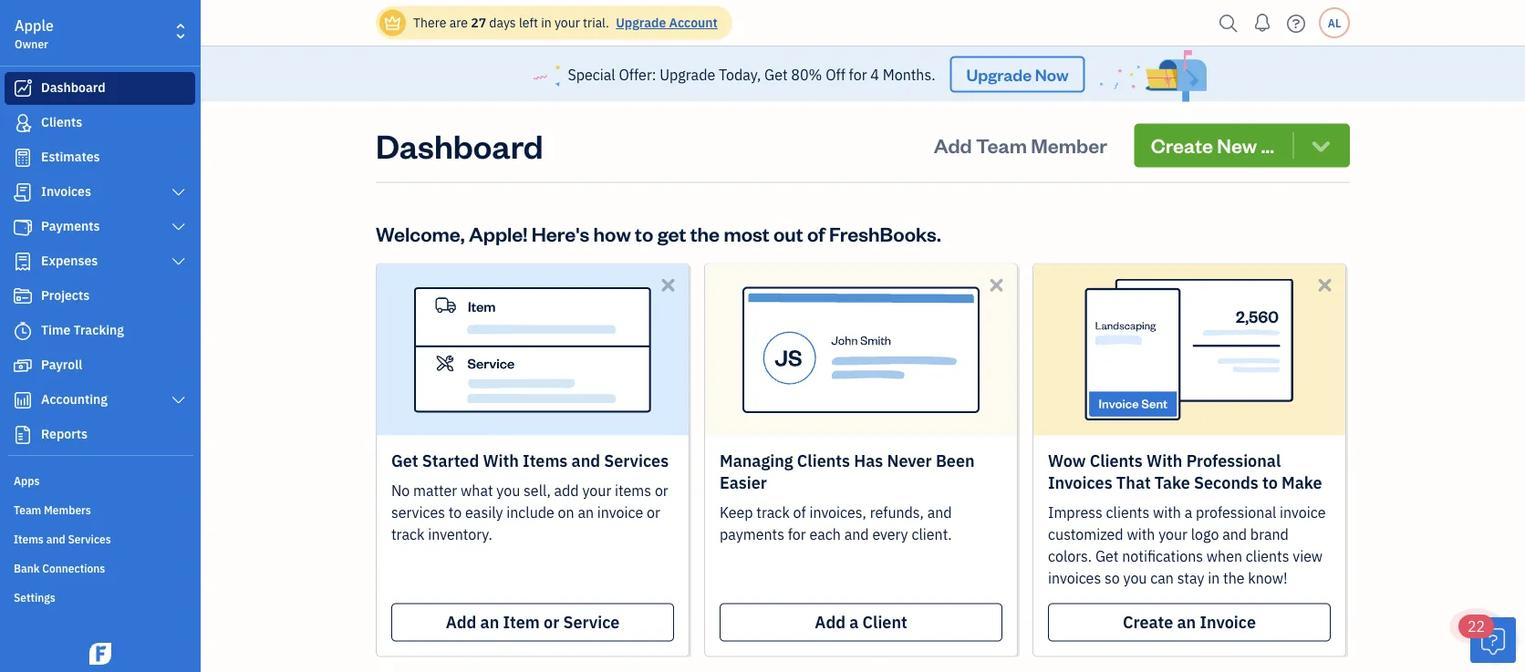 Task type: locate. For each thing, give the bounding box(es) containing it.
1 vertical spatial in
[[1208, 569, 1220, 588]]

0 vertical spatial track
[[757, 503, 790, 522]]

to left make
[[1263, 472, 1278, 494]]

with up notifications
[[1127, 525, 1156, 544]]

an left invoice
[[1178, 612, 1197, 634]]

for left each
[[788, 525, 806, 544]]

invoices
[[1049, 569, 1102, 588]]

track inside get started with items and services no matter what you sell, add your items or services to easily include on an invoice or track inventory.
[[392, 525, 425, 544]]

an inside 'link'
[[1178, 612, 1197, 634]]

in right stay
[[1208, 569, 1220, 588]]

go to help image
[[1282, 10, 1311, 37]]

1 vertical spatial a
[[850, 612, 859, 634]]

1 vertical spatial team
[[14, 503, 41, 517]]

to inside "wow clients with professional invoices that take seconds to make impress clients with a professional invoice customized with your logo and brand colors. get notifications when clients view invoices so you can stay in the know!"
[[1263, 472, 1278, 494]]

to inside get started with items and services no matter what you sell, add your items or services to easily include on an invoice or track inventory.
[[449, 503, 462, 522]]

create for create new …
[[1151, 133, 1214, 159]]

0 vertical spatial create
[[1151, 133, 1214, 159]]

0 horizontal spatial items
[[14, 532, 44, 547]]

0 horizontal spatial services
[[68, 532, 111, 547]]

0 horizontal spatial with
[[483, 451, 519, 472]]

colors.
[[1049, 547, 1093, 566]]

team members link
[[5, 496, 195, 523]]

1 horizontal spatial items
[[523, 451, 568, 472]]

invoices inside the main element
[[41, 183, 91, 200]]

0 vertical spatial you
[[497, 481, 520, 500]]

clients inside managing clients has never been easier keep track of invoices, refunds, and payments for each and every client.
[[797, 451, 851, 472]]

create inside 'link'
[[1123, 612, 1174, 634]]

1 horizontal spatial team
[[976, 133, 1028, 159]]

0 horizontal spatial you
[[497, 481, 520, 500]]

2 chevron large down image from the top
[[170, 255, 187, 269]]

a up the "logo"
[[1185, 503, 1193, 522]]

1 vertical spatial create
[[1123, 612, 1174, 634]]

1 horizontal spatial dashboard
[[376, 124, 543, 167]]

1 vertical spatial you
[[1124, 569, 1148, 588]]

invoices up payments in the left top of the page
[[41, 183, 91, 200]]

projects
[[41, 287, 90, 304]]

clients for managing
[[797, 451, 851, 472]]

clients inside clients "link"
[[41, 114, 82, 131]]

1 vertical spatial get
[[392, 451, 419, 472]]

0 horizontal spatial clients
[[41, 114, 82, 131]]

estimates
[[41, 148, 100, 165]]

2 horizontal spatial to
[[1263, 472, 1278, 494]]

1 horizontal spatial add
[[815, 612, 846, 634]]

bank connections link
[[5, 554, 195, 581]]

when
[[1207, 547, 1243, 566]]

chevron large down image down chevron large down image
[[170, 255, 187, 269]]

team down the apps
[[14, 503, 41, 517]]

2 dismiss image from the left
[[987, 274, 1008, 295]]

your right add
[[583, 481, 612, 500]]

get
[[765, 65, 788, 84], [392, 451, 419, 472], [1096, 547, 1119, 566]]

1 horizontal spatial in
[[1208, 569, 1220, 588]]

an right on in the left of the page
[[578, 503, 594, 522]]

1 vertical spatial clients
[[1246, 547, 1290, 566]]

main element
[[0, 0, 246, 673]]

in right left
[[541, 14, 552, 31]]

of left "invoices,"
[[794, 503, 806, 522]]

notifications image
[[1248, 5, 1278, 41]]

client image
[[12, 114, 34, 132]]

1 horizontal spatial the
[[1224, 569, 1245, 588]]

with down "take"
[[1153, 503, 1182, 522]]

the down when
[[1224, 569, 1245, 588]]

1 horizontal spatial services
[[604, 451, 669, 472]]

upgrade
[[616, 14, 666, 31], [967, 63, 1032, 85], [660, 65, 716, 84]]

add left client
[[815, 612, 846, 634]]

0 horizontal spatial the
[[691, 221, 720, 247]]

wow
[[1049, 451, 1086, 472]]

payroll link
[[5, 350, 195, 382]]

invoice inside get started with items and services no matter what you sell, add your items or services to easily include on an invoice or track inventory.
[[598, 503, 644, 522]]

1 vertical spatial for
[[788, 525, 806, 544]]

0 vertical spatial your
[[555, 14, 580, 31]]

the right get
[[691, 221, 720, 247]]

0 vertical spatial a
[[1185, 503, 1193, 522]]

chevron large down image
[[170, 220, 187, 235]]

1 horizontal spatial clients
[[797, 451, 851, 472]]

chevron large down image for expenses
[[170, 255, 187, 269]]

include
[[507, 503, 555, 522]]

1 horizontal spatial dismiss image
[[987, 274, 1008, 295]]

or down items
[[647, 503, 661, 522]]

track up payments
[[757, 503, 790, 522]]

1 horizontal spatial invoice
[[1280, 503, 1326, 522]]

0 horizontal spatial clients
[[1107, 503, 1150, 522]]

3 dismiss image from the left
[[1315, 274, 1336, 295]]

2 vertical spatial to
[[449, 503, 462, 522]]

an for invoices
[[1178, 612, 1197, 634]]

2 with from the left
[[1147, 451, 1183, 472]]

1 horizontal spatial track
[[757, 503, 790, 522]]

al button
[[1320, 7, 1351, 38]]

2 horizontal spatial dismiss image
[[1315, 274, 1336, 295]]

0 horizontal spatial dismiss image
[[658, 274, 679, 295]]

clients down that
[[1107, 503, 1150, 522]]

or right item
[[544, 612, 560, 634]]

1 vertical spatial dashboard
[[376, 124, 543, 167]]

1 horizontal spatial get
[[765, 65, 788, 84]]

22 button
[[1459, 615, 1517, 663]]

0 vertical spatial with
[[1153, 503, 1182, 522]]

get left 80%
[[765, 65, 788, 84]]

and up add
[[572, 451, 601, 472]]

0 vertical spatial services
[[604, 451, 669, 472]]

services up items
[[604, 451, 669, 472]]

a
[[1185, 503, 1193, 522], [850, 612, 859, 634]]

0 horizontal spatial invoices
[[41, 183, 91, 200]]

chevron large down image inside expenses link
[[170, 255, 187, 269]]

0 vertical spatial to
[[635, 221, 654, 247]]

track
[[757, 503, 790, 522], [392, 525, 425, 544]]

reports link
[[5, 419, 195, 452]]

1 horizontal spatial to
[[635, 221, 654, 247]]

1 horizontal spatial you
[[1124, 569, 1148, 588]]

sell,
[[524, 481, 551, 500]]

of right out
[[808, 221, 826, 247]]

add left item
[[446, 612, 477, 634]]

1 horizontal spatial an
[[578, 503, 594, 522]]

get up "so"
[[1096, 547, 1119, 566]]

2 horizontal spatial your
[[1159, 525, 1188, 544]]

know!
[[1249, 569, 1288, 588]]

most
[[724, 221, 770, 247]]

1 horizontal spatial of
[[808, 221, 826, 247]]

matter
[[413, 481, 457, 500]]

0 horizontal spatial get
[[392, 451, 419, 472]]

upgrade left now
[[967, 63, 1032, 85]]

members
[[44, 503, 91, 517]]

dismiss image
[[658, 274, 679, 295], [987, 274, 1008, 295], [1315, 274, 1336, 295]]

bank connections
[[14, 561, 105, 576]]

managing
[[720, 451, 794, 472]]

invoices
[[41, 183, 91, 200], [1049, 472, 1113, 494]]

0 horizontal spatial of
[[794, 503, 806, 522]]

and down professional
[[1223, 525, 1248, 544]]

search image
[[1215, 10, 1244, 37]]

1 vertical spatial your
[[583, 481, 612, 500]]

each
[[810, 525, 841, 544]]

get
[[658, 221, 687, 247]]

dashboard image
[[12, 79, 34, 98]]

upgrade account link
[[613, 14, 718, 31]]

an left item
[[481, 612, 499, 634]]

on
[[558, 503, 575, 522]]

0 horizontal spatial add
[[446, 612, 477, 634]]

track down services
[[392, 525, 425, 544]]

chevron large down image inside invoices link
[[170, 185, 187, 200]]

create
[[1151, 133, 1214, 159], [1123, 612, 1174, 634]]

or
[[655, 481, 669, 500], [647, 503, 661, 522], [544, 612, 560, 634]]

create new … button
[[1135, 124, 1351, 168]]

0 horizontal spatial track
[[392, 525, 425, 544]]

invoice down make
[[1280, 503, 1326, 522]]

special offer: upgrade today, get 80% off for 4 months.
[[568, 65, 936, 84]]

team
[[976, 133, 1028, 159], [14, 503, 41, 517]]

project image
[[12, 287, 34, 306]]

0 vertical spatial chevron large down image
[[170, 185, 187, 200]]

for
[[849, 65, 867, 84], [788, 525, 806, 544]]

1 with from the left
[[483, 451, 519, 472]]

chevron large down image up "reports" link
[[170, 393, 187, 408]]

bank
[[14, 561, 40, 576]]

0 horizontal spatial in
[[541, 14, 552, 31]]

are
[[450, 14, 468, 31]]

dismiss image for get started with items and services
[[658, 274, 679, 295]]

track inside managing clients has never been easier keep track of invoices, refunds, and payments for each and every client.
[[757, 503, 790, 522]]

clients
[[41, 114, 82, 131], [797, 451, 851, 472], [1090, 451, 1143, 472]]

upgrade right offer: at the left of page
[[660, 65, 716, 84]]

1 vertical spatial items
[[14, 532, 44, 547]]

get inside "wow clients with professional invoices that take seconds to make impress clients with a professional invoice customized with your logo and brand colors. get notifications when clients view invoices so you can stay in the know!"
[[1096, 547, 1119, 566]]

0 horizontal spatial a
[[850, 612, 859, 634]]

0 vertical spatial of
[[808, 221, 826, 247]]

with inside "wow clients with professional invoices that take seconds to make impress clients with a professional invoice customized with your logo and brand colors. get notifications when clients view invoices so you can stay in the know!"
[[1147, 451, 1183, 472]]

items inside "link"
[[14, 532, 44, 547]]

to
[[635, 221, 654, 247], [1263, 472, 1278, 494], [449, 503, 462, 522]]

3 chevron large down image from the top
[[170, 393, 187, 408]]

add inside button
[[934, 133, 972, 159]]

your left trial.
[[555, 14, 580, 31]]

welcome, apple! here's how to get the most out of freshbooks.
[[376, 221, 942, 247]]

a inside "wow clients with professional invoices that take seconds to make impress clients with a professional invoice customized with your logo and brand colors. get notifications when clients view invoices so you can stay in the know!"
[[1185, 503, 1193, 522]]

0 vertical spatial dashboard
[[41, 79, 106, 96]]

invoices down 'wow'
[[1049, 472, 1113, 494]]

with inside get started with items and services no matter what you sell, add your items or services to easily include on an invoice or track inventory.
[[483, 451, 519, 472]]

you left sell, at the left of page
[[497, 481, 520, 500]]

chevron large down image
[[170, 185, 187, 200], [170, 255, 187, 269], [170, 393, 187, 408]]

and inside "link"
[[46, 532, 65, 547]]

for left 4
[[849, 65, 867, 84]]

time tracking link
[[5, 315, 195, 348]]

1 vertical spatial to
[[1263, 472, 1278, 494]]

2 horizontal spatial add
[[934, 133, 972, 159]]

off
[[826, 65, 846, 84]]

create new …
[[1151, 133, 1275, 159]]

1 horizontal spatial invoices
[[1049, 472, 1113, 494]]

or right items
[[655, 481, 669, 500]]

new
[[1218, 133, 1258, 159]]

items up sell, at the left of page
[[523, 451, 568, 472]]

an for and
[[481, 612, 499, 634]]

2 horizontal spatial get
[[1096, 547, 1119, 566]]

0 vertical spatial clients
[[1107, 503, 1150, 522]]

with up "take"
[[1147, 451, 1183, 472]]

0 vertical spatial items
[[523, 451, 568, 472]]

1 horizontal spatial clients
[[1246, 547, 1290, 566]]

0 vertical spatial team
[[976, 133, 1028, 159]]

clients left "has"
[[797, 451, 851, 472]]

apple
[[15, 16, 54, 35]]

add down months. at top
[[934, 133, 972, 159]]

no
[[392, 481, 410, 500]]

1 horizontal spatial your
[[583, 481, 612, 500]]

2 invoice from the left
[[1280, 503, 1326, 522]]

create an invoice
[[1123, 612, 1257, 634]]

services up 'bank connections' link
[[68, 532, 111, 547]]

clients inside "wow clients with professional invoices that take seconds to make impress clients with a professional invoice customized with your logo and brand colors. get notifications when clients view invoices so you can stay in the know!"
[[1090, 451, 1143, 472]]

1 horizontal spatial a
[[1185, 503, 1193, 522]]

and down 'team members'
[[46, 532, 65, 547]]

1 invoice from the left
[[598, 503, 644, 522]]

items up "bank"
[[14, 532, 44, 547]]

and
[[572, 451, 601, 472], [928, 503, 952, 522], [845, 525, 869, 544], [1223, 525, 1248, 544], [46, 532, 65, 547]]

team left member
[[976, 133, 1028, 159]]

invoice down items
[[598, 503, 644, 522]]

chevron large down image up chevron large down image
[[170, 185, 187, 200]]

to up inventory.
[[449, 503, 462, 522]]

2 vertical spatial or
[[544, 612, 560, 634]]

in
[[541, 14, 552, 31], [1208, 569, 1220, 588]]

1 dismiss image from the left
[[658, 274, 679, 295]]

1 vertical spatial track
[[392, 525, 425, 544]]

0 vertical spatial or
[[655, 481, 669, 500]]

1 horizontal spatial with
[[1147, 451, 1183, 472]]

timer image
[[12, 322, 34, 340]]

create down can
[[1123, 612, 1174, 634]]

clients up estimates
[[41, 114, 82, 131]]

with
[[1153, 503, 1182, 522], [1127, 525, 1156, 544]]

team inside the main element
[[14, 503, 41, 517]]

seconds
[[1195, 472, 1259, 494]]

2 vertical spatial your
[[1159, 525, 1188, 544]]

a left client
[[850, 612, 859, 634]]

0 horizontal spatial an
[[481, 612, 499, 634]]

0 horizontal spatial to
[[449, 503, 462, 522]]

items
[[523, 451, 568, 472], [14, 532, 44, 547]]

1 vertical spatial services
[[68, 532, 111, 547]]

with for clients
[[1147, 451, 1183, 472]]

expense image
[[12, 253, 34, 271]]

and inside get started with items and services no matter what you sell, add your items or services to easily include on an invoice or track inventory.
[[572, 451, 601, 472]]

apps
[[14, 474, 40, 488]]

get up the no
[[392, 451, 419, 472]]

to left get
[[635, 221, 654, 247]]

your up notifications
[[1159, 525, 1188, 544]]

0 horizontal spatial invoice
[[598, 503, 644, 522]]

2 vertical spatial get
[[1096, 547, 1119, 566]]

invoice
[[598, 503, 644, 522], [1280, 503, 1326, 522]]

0 horizontal spatial for
[[788, 525, 806, 544]]

apple owner
[[15, 16, 54, 51]]

add a client
[[815, 612, 908, 634]]

create left new on the right top of page
[[1151, 133, 1214, 159]]

out
[[774, 221, 804, 247]]

create inside dropdown button
[[1151, 133, 1214, 159]]

report image
[[12, 426, 34, 444]]

create an invoice link
[[1049, 604, 1332, 642]]

1 vertical spatial chevron large down image
[[170, 255, 187, 269]]

with up what at the bottom left of page
[[483, 451, 519, 472]]

0 horizontal spatial your
[[555, 14, 580, 31]]

dismiss image for managing clients has never been easier
[[987, 274, 1008, 295]]

clients up that
[[1090, 451, 1143, 472]]

services inside "link"
[[68, 532, 111, 547]]

dashboard inside the main element
[[41, 79, 106, 96]]

0 horizontal spatial dashboard
[[41, 79, 106, 96]]

chevron large down image for accounting
[[170, 393, 187, 408]]

2 vertical spatial chevron large down image
[[170, 393, 187, 408]]

a inside add a client link
[[850, 612, 859, 634]]

logo
[[1192, 525, 1220, 544]]

customized
[[1049, 525, 1124, 544]]

1 vertical spatial the
[[1224, 569, 1245, 588]]

0 horizontal spatial team
[[14, 503, 41, 517]]

account
[[669, 14, 718, 31]]

crown image
[[383, 13, 402, 32]]

your
[[555, 14, 580, 31], [583, 481, 612, 500], [1159, 525, 1188, 544]]

0 vertical spatial for
[[849, 65, 867, 84]]

0 vertical spatial invoices
[[41, 183, 91, 200]]

view
[[1293, 547, 1323, 566]]

you right "so"
[[1124, 569, 1148, 588]]

clients up know!
[[1246, 547, 1290, 566]]

1 chevron large down image from the top
[[170, 185, 187, 200]]

2 horizontal spatial an
[[1178, 612, 1197, 634]]

professional
[[1187, 451, 1281, 472]]

1 vertical spatial invoices
[[1049, 472, 1113, 494]]

connections
[[42, 561, 105, 576]]

al
[[1329, 16, 1342, 30]]

1 vertical spatial of
[[794, 503, 806, 522]]

2 horizontal spatial clients
[[1090, 451, 1143, 472]]

upgrade right trial.
[[616, 14, 666, 31]]



Task type: describe. For each thing, give the bounding box(es) containing it.
never
[[887, 451, 932, 472]]

accounting
[[41, 391, 108, 408]]

started
[[422, 451, 479, 472]]

add a client link
[[720, 604, 1003, 642]]

invoices link
[[5, 176, 195, 209]]

add for add a client
[[815, 612, 846, 634]]

chevrondown image
[[1309, 133, 1334, 159]]

client
[[863, 612, 908, 634]]

resource center badge image
[[1471, 618, 1517, 663]]

0 vertical spatial in
[[541, 14, 552, 31]]

and up client.
[[928, 503, 952, 522]]

professional
[[1196, 503, 1277, 522]]

how
[[594, 221, 631, 247]]

an inside get started with items and services no matter what you sell, add your items or services to easily include on an invoice or track inventory.
[[578, 503, 594, 522]]

member
[[1031, 133, 1108, 159]]

what
[[461, 481, 493, 500]]

expenses
[[41, 252, 98, 269]]

settings
[[14, 590, 56, 605]]

invoice image
[[12, 183, 34, 202]]

welcome,
[[376, 221, 465, 247]]

today,
[[719, 65, 761, 84]]

the inside "wow clients with professional invoices that take seconds to make impress clients with a professional invoice customized with your logo and brand colors. get notifications when clients view invoices so you can stay in the know!"
[[1224, 569, 1245, 588]]

time
[[41, 322, 70, 339]]

projects link
[[5, 280, 195, 313]]

wow clients with professional invoices that take seconds to make impress clients with a professional invoice customized with your logo and brand colors. get notifications when clients view invoices so you can stay in the know!
[[1049, 451, 1326, 588]]

invoices,
[[810, 503, 867, 522]]

dismiss image for wow clients with professional invoices that take seconds to make
[[1315, 274, 1336, 295]]

refunds,
[[870, 503, 924, 522]]

that
[[1117, 472, 1151, 494]]

team members
[[14, 503, 91, 517]]

offer:
[[619, 65, 657, 84]]

months.
[[883, 65, 936, 84]]

with for started
[[483, 451, 519, 472]]

time tracking
[[41, 322, 124, 339]]

items and services link
[[5, 525, 195, 552]]

apple!
[[469, 221, 528, 247]]

settings link
[[5, 583, 195, 611]]

left
[[519, 14, 538, 31]]

money image
[[12, 357, 34, 375]]

services
[[392, 503, 445, 522]]

in inside "wow clients with professional invoices that take seconds to make impress clients with a professional invoice customized with your logo and brand colors. get notifications when clients view invoices so you can stay in the know!"
[[1208, 569, 1220, 588]]

inventory.
[[428, 525, 493, 544]]

clients link
[[5, 107, 195, 140]]

create for create an invoice
[[1123, 612, 1174, 634]]

0 vertical spatial get
[[765, 65, 788, 84]]

make
[[1282, 472, 1323, 494]]

payments
[[41, 218, 100, 235]]

dashboard link
[[5, 72, 195, 105]]

reports
[[41, 426, 88, 443]]

expenses link
[[5, 245, 195, 278]]

estimate image
[[12, 149, 34, 167]]

upgrade now
[[967, 63, 1069, 85]]

chart image
[[12, 392, 34, 410]]

notifications
[[1123, 547, 1204, 566]]

stay
[[1178, 569, 1205, 588]]

1 vertical spatial with
[[1127, 525, 1156, 544]]

1 vertical spatial or
[[647, 503, 661, 522]]

add
[[554, 481, 579, 500]]

of inside managing clients has never been easier keep track of invoices, refunds, and payments for each and every client.
[[794, 503, 806, 522]]

add for add team member
[[934, 133, 972, 159]]

add team member
[[934, 133, 1108, 159]]

you inside get started with items and services no matter what you sell, add your items or services to easily include on an invoice or track inventory.
[[497, 481, 520, 500]]

upgrade now link
[[951, 56, 1086, 93]]

add team member button
[[918, 124, 1124, 168]]

has
[[854, 451, 884, 472]]

4
[[871, 65, 880, 84]]

…
[[1262, 133, 1275, 159]]

services inside get started with items and services no matter what you sell, add your items or services to easily include on an invoice or track inventory.
[[604, 451, 669, 472]]

there
[[413, 14, 447, 31]]

client.
[[912, 525, 952, 544]]

managing clients has never been easier keep track of invoices, refunds, and payments for each and every client.
[[720, 451, 975, 544]]

chevron large down image for invoices
[[170, 185, 187, 200]]

accounting link
[[5, 384, 195, 417]]

freshbooks.
[[829, 221, 942, 247]]

item
[[503, 612, 540, 634]]

apps link
[[5, 466, 195, 494]]

easily
[[465, 503, 503, 522]]

keep
[[720, 503, 753, 522]]

items inside get started with items and services no matter what you sell, add your items or services to easily include on an invoice or track inventory.
[[523, 451, 568, 472]]

27
[[471, 14, 486, 31]]

invoice inside "wow clients with professional invoices that take seconds to make impress clients with a professional invoice customized with your logo and brand colors. get notifications when clients view invoices so you can stay in the know!"
[[1280, 503, 1326, 522]]

clients for wow
[[1090, 451, 1143, 472]]

now
[[1036, 63, 1069, 85]]

items
[[615, 481, 652, 500]]

trial.
[[583, 14, 610, 31]]

invoice
[[1200, 612, 1257, 634]]

been
[[936, 451, 975, 472]]

estimates link
[[5, 141, 195, 174]]

payment image
[[12, 218, 34, 236]]

so
[[1105, 569, 1120, 588]]

payments link
[[5, 211, 195, 244]]

1 horizontal spatial for
[[849, 65, 867, 84]]

freshbooks image
[[86, 643, 115, 665]]

here's
[[532, 221, 590, 247]]

and inside "wow clients with professional invoices that take seconds to make impress clients with a professional invoice customized with your logo and brand colors. get notifications when clients view invoices so you can stay in the know!"
[[1223, 525, 1248, 544]]

easier
[[720, 472, 767, 494]]

invoices inside "wow clients with professional invoices that take seconds to make impress clients with a professional invoice customized with your logo and brand colors. get notifications when clients view invoices so you can stay in the know!"
[[1049, 472, 1113, 494]]

impress
[[1049, 503, 1103, 522]]

payroll
[[41, 356, 82, 373]]

you inside "wow clients with professional invoices that take seconds to make impress clients with a professional invoice customized with your logo and brand colors. get notifications when clients view invoices so you can stay in the know!"
[[1124, 569, 1148, 588]]

every
[[873, 525, 909, 544]]

and down "invoices,"
[[845, 525, 869, 544]]

your inside get started with items and services no matter what you sell, add your items or services to easily include on an invoice or track inventory.
[[583, 481, 612, 500]]

add for add an item or service
[[446, 612, 477, 634]]

owner
[[15, 37, 48, 51]]

80%
[[792, 65, 823, 84]]

your inside "wow clients with professional invoices that take seconds to make impress clients with a professional invoice customized with your logo and brand colors. get notifications when clients view invoices so you can stay in the know!"
[[1159, 525, 1188, 544]]

get started with items and services no matter what you sell, add your items or services to easily include on an invoice or track inventory.
[[392, 451, 669, 544]]

team inside button
[[976, 133, 1028, 159]]

payments
[[720, 525, 785, 544]]

0 vertical spatial the
[[691, 221, 720, 247]]

add an item or service link
[[392, 604, 674, 642]]

for inside managing clients has never been easier keep track of invoices, refunds, and payments for each and every client.
[[788, 525, 806, 544]]

get inside get started with items and services no matter what you sell, add your items or services to easily include on an invoice or track inventory.
[[392, 451, 419, 472]]



Task type: vqa. For each thing, say whether or not it's contained in the screenshot.
AL dropdown button
yes



